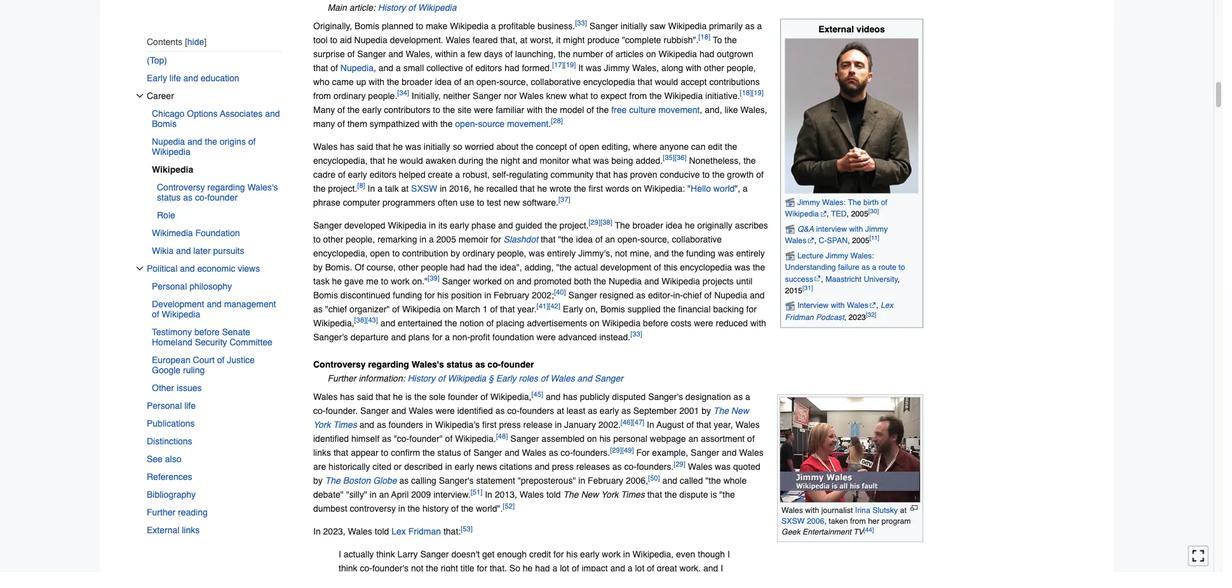 Task type: describe. For each thing, give the bounding box(es) containing it.
open inside that "the idea of an open-source, collaborative encyclopedia, open to contribution by ordinary people, was entirely jimmy's, not mine, and the funding was entirely by bomis. of course, other people had had the idea", adding, "the actual development of this encyclopedia was the task he gave me to work on."
[[370, 248, 390, 258]]

helped
[[399, 169, 426, 180]]

in 2023, wales told lex fridman that: [53]
[[313, 526, 473, 537]]

early life and education
[[147, 73, 239, 83]]

what inside the wales has said that he was initially so worried about the concept of open editing, where anyone can edit the encyclopedia, that he would awaken during the night and monitor what was being added.
[[572, 155, 591, 166]]

the for the boston globe as calling sanger's statement "preposterous" in february 2006, [50]
[[325, 476, 341, 486]]

free culture movement link
[[612, 105, 700, 115]]

was up projects
[[718, 248, 734, 258]]

robust,
[[463, 169, 490, 180]]

her
[[869, 517, 880, 526]]

wales up , 2023 [32]
[[848, 301, 869, 310]]

the right the about
[[521, 141, 534, 152]]

encyclopedia inside 'it was jimmy wales, along with other people, who came up with the broader idea of an open-source, collaborative encyclopedia that would accept contributions from ordinary people.'
[[584, 77, 636, 87]]

was up until
[[735, 262, 751, 272]]

[34] initially, neither sanger nor wales knew what to expect from the wikipedia initiative. [18] [19]
[[398, 89, 764, 101]]

get
[[483, 550, 495, 560]]

note containing further information:
[[313, 372, 924, 386]]

that "the idea of an open-source, collaborative encyclopedia, open to contribution by ordinary people, was entirely jimmy's, not mine, and the funding was entirely by bomis. of course, other people had had the idea", adding, "the actual development of this encyclopedia was the task he gave me to work on."
[[313, 234, 766, 286]]

was up helped
[[406, 141, 421, 152]]

the inside early on, bomis supplied the financial backing for wikipedia,
[[664, 304, 676, 314]]

sanger down release
[[511, 434, 539, 444]]

geek
[[782, 528, 801, 537]]

[51] in 2013, wales told the new york times
[[471, 489, 645, 500]]

of down that,
[[506, 49, 513, 59]]

launching,
[[515, 49, 556, 59]]

profit
[[471, 332, 490, 342]]

to down initially,
[[433, 105, 441, 115]]

with inside the 'and entertained the notion of placing advertisements on wikipedia before costs were reduced with sanger's departure and plans for a non-profit foundation were advanced instead.'
[[751, 318, 767, 328]]

concept
[[536, 141, 567, 152]]

for inside the 'and entertained the notion of placing advertisements on wikipedia before costs were reduced with sanger's departure and plans for a non-profit foundation were advanced instead.'
[[432, 332, 443, 342]]

wikipedia inside jimmy wales: the birth of wikipedia
[[786, 209, 820, 219]]

of down "produce" on the top of the page
[[606, 49, 613, 59]]

wales has said that he was initially so worried about the concept of open editing, where anyone can edit the encyclopedia, that he would awaken during the night and monitor what was being added.
[[313, 141, 738, 166]]

[34]
[[398, 89, 409, 97]]

february inside the boston globe as calling sanger's statement "preposterous" in february 2006, [50]
[[588, 476, 624, 486]]

wales: inside jimmy wales: the birth of wikipedia
[[823, 198, 846, 207]]

and left plans
[[391, 332, 406, 342]]

[19] inside the [34] initially, neither sanger nor wales knew what to expect from the wikipedia initiative. [18] [19]
[[752, 89, 764, 97]]

[33] inside originally, bomis planned to make wikipedia a profitable business. [33]
[[576, 19, 587, 27]]

, inside wales with journalist irina slutsky at sxsw 2006 , taken from her program geek entertainment tv [44]
[[825, 517, 827, 526]]

that inside in august of that year, wales identified himself as "co-founder" of wikipedia.
[[697, 420, 712, 430]]

the inside i actually think larry sanger doesn't get enough credit for his early work in wikipedia, even though i think co-founder's not the right title for that. so he had a lot of impact and a lot of great work, and
[[426, 564, 439, 573]]

co- up the and as founders in wikipedia's first press release in january 2002. [46] [47]
[[508, 406, 520, 416]]

and right [43]
[[381, 318, 396, 328]]

as down publicly
[[588, 406, 598, 416]]

dumbest
[[313, 504, 348, 514]]

proven
[[631, 169, 658, 180]]

was up adding,
[[529, 248, 545, 258]]

to right "me"
[[381, 276, 389, 286]]

wikia and later pursuits link
[[152, 242, 282, 260]]

by up task
[[313, 262, 323, 272]]

[44]
[[864, 527, 875, 534]]

0 vertical spatial [33] link
[[576, 19, 587, 27]]

, inside the ", 2015"
[[898, 275, 900, 284]]

test
[[487, 197, 501, 208]]

as inside controversy regarding wales's status as co-founder further information: history of wikipedia § early roles of wales and sanger
[[476, 360, 485, 370]]

news
[[477, 462, 498, 472]]

releases
[[577, 462, 610, 472]]

the left dispute
[[665, 490, 677, 500]]

the down ascribes
[[753, 262, 766, 272]]

in up founder"
[[426, 420, 433, 430]]

wikipedia, inside wales has said that he is the sole founder of wikipedia, [45]
[[491, 392, 532, 402]]

press inside for example, sanger and wales are historically cited or described in early news citations and press releases as co-founders.
[[552, 462, 574, 472]]

originally, bomis planned to make wikipedia a profitable business. [33]
[[313, 19, 587, 31]]

2 video icon image from the top
[[786, 225, 796, 235]]

sxsw 2006 link
[[782, 517, 825, 526]]

0 horizontal spatial links
[[182, 526, 200, 536]]

0 horizontal spatial [38]
[[355, 317, 366, 325]]

[30]
[[869, 208, 879, 215]]

and inside development and management of wikipedia
[[207, 299, 222, 310]]

to inside sanger assembled on his personal webpage an assortment of links that appear to confirm the status of sanger and wales as co-founders.
[[381, 448, 389, 458]]

[36] link
[[675, 154, 687, 162]]

the up self-
[[486, 155, 499, 166]]

along
[[662, 63, 684, 73]]

of inside the european court of justice google ruling
[[217, 355, 225, 365]]

of down wikipedia.
[[464, 448, 471, 458]]

by inside wales was quoted by
[[313, 476, 323, 486]]

chief
[[684, 290, 702, 300]]

at inside [8] in a talk at sxsw in 2016, he recalled that he wrote the first words on wikipedia: " hello world
[[402, 183, 409, 194]]

further reading
[[147, 508, 208, 518]]

the left site
[[443, 105, 455, 115]]

many
[[313, 105, 335, 115]]

and right impact
[[611, 564, 626, 573]]

sanger developed wikipedia in its early phase and guided the project. [29] [38]
[[313, 219, 613, 230]]

1 i from the left
[[339, 550, 341, 560]]

of right roles
[[541, 374, 548, 384]]

fridman inside in 2023, wales told lex fridman that: [53]
[[409, 527, 441, 537]]

", a phrase computer programmers often use to test new software.
[[313, 183, 748, 208]]

and up 'editor-'
[[645, 276, 660, 286]]

regarding for controversy regarding wales's status as co-founder
[[207, 182, 245, 193]]

being
[[612, 155, 634, 166]]

contribution
[[403, 248, 449, 258]]

chicago options associates and bomis
[[152, 109, 280, 129]]

of right 'cadre'
[[338, 169, 346, 180]]

were down "financial"
[[694, 318, 714, 328]]

the inside '[51] in 2013, wales told the new york times'
[[564, 490, 579, 500]]

[43]
[[366, 317, 378, 325]]

0 vertical spatial think
[[376, 550, 395, 560]]

as inside the boston globe as calling sanger's statement "preposterous" in february 2006, [50]
[[400, 476, 409, 486]]

in inside i actually think larry sanger doesn't get enough credit for his early work in wikipedia, even though i think co-founder's not the right title for that. so he had a lot of impact and a lot of great work, and
[[624, 550, 631, 560]]

1 horizontal spatial [38] link
[[601, 219, 613, 227]]

co- inside controversy regarding wales's status as co-founder further information: history of wikipedia § early roles of wales and sanger
[[488, 360, 501, 370]]

wikipedia inside to the surprise of sanger and wales, within a few days of launching, the number of articles on wikipedia had outgrown that of
[[659, 49, 698, 59]]

people, inside 'it was jimmy wales, along with other people, who came up with the broader idea of an open-source, collaborative encyclopedia that would accept contributions from ordinary people.'
[[727, 63, 756, 73]]

few
[[468, 49, 482, 59]]

[44] link
[[864, 527, 875, 534]]

contributors
[[384, 105, 431, 115]]

2005 inside , ted , 2005 [30]
[[852, 209, 869, 219]]

2023
[[849, 313, 867, 322]]

to down remarking
[[393, 248, 400, 258]]

work inside i actually think larry sanger doesn't get enough credit for his early work in wikipedia, even though i think co-founder's not the right title for that. so he had a lot of impact and a lot of great work, and
[[602, 550, 621, 560]]

had right people
[[451, 262, 465, 272]]

as up [46] link
[[622, 406, 631, 416]]

for
[[637, 448, 650, 458]]

he down 'robust,' at the left top
[[474, 183, 484, 194]]

1 horizontal spatial [19] link
[[752, 89, 764, 97]]

of right many at the left
[[338, 105, 345, 115]]

x small image for career
[[136, 92, 144, 100]]

0 vertical spatial movement
[[659, 105, 700, 115]]

personal philosophy link
[[152, 278, 282, 296]]

0 horizontal spatial [19] link
[[564, 61, 576, 69]]

of down wikipedia's
[[445, 434, 453, 444]]

an inside sanger assembled on his personal webpage an assortment of links that appear to confirm the status of sanger and wales as co-founders.
[[689, 434, 699, 444]]

co- inside i actually think larry sanger doesn't get enough credit for his early work in wikipedia, even though i think co-founder's not the right title for that. so he had a lot of impact and a lot of great work, and
[[360, 564, 373, 573]]

early inside and has publicly disputed sanger's designation as a co-founder. sanger and wales were identified as co-founders at least as early as september 2001 by
[[600, 406, 619, 416]]

0 horizontal spatial further
[[147, 508, 176, 518]]

placing
[[497, 318, 525, 328]]

status for controversy regarding wales's status as co-founder further information: history of wikipedia § early roles of wales and sanger
[[447, 360, 473, 370]]

the up worked on the top left of the page
[[485, 262, 498, 272]]

told inside in 2023, wales told lex fridman that: [53]
[[375, 527, 389, 537]]

1
[[483, 304, 488, 314]]

he up software.
[[538, 183, 548, 194]]

1 vertical spatial [33] link
[[631, 331, 643, 339]]

to inside the sanger initially saw wikipedia primarily as a tool to aid nupedia development. wales feared that, at worst, it might produce "complete rubbish".
[[330, 35, 338, 45]]

founders. inside sanger assembled on his personal webpage an assortment of links that appear to confirm the status of sanger and wales as co-founders.
[[573, 448, 611, 458]]

entertainment
[[803, 528, 852, 537]]

as inside in august of that year, wales identified himself as "co-founder" of wikipedia.
[[382, 434, 392, 444]]

in up assembled
[[555, 420, 562, 430]]

[39] link
[[428, 275, 440, 283]]

the inside [8] in a talk at sxsw in 2016, he recalled that he wrote the first words on wikipedia: " hello world
[[574, 183, 587, 194]]

would inside 'it was jimmy wales, along with other people, who came up with the broader idea of an open-source, collaborative encyclopedia that would accept contributions from ordinary people.'
[[655, 77, 679, 87]]

wikimedia
[[152, 228, 193, 238]]

management
[[224, 299, 276, 310]]

the inside , and, like wales, many of them sympathized with the
[[441, 119, 453, 129]]

of down the [34] initially, neither sanger nor wales knew what to expect from the wikipedia initiative. [18] [19]
[[587, 105, 594, 115]]

[43] link
[[366, 317, 378, 325]]

0 horizontal spatial history
[[378, 2, 406, 12]]

homeland
[[152, 338, 193, 348]]

"preposterous"
[[518, 476, 576, 486]]

for right 'credit'
[[554, 550, 564, 560]]

wales inside wales was quoted by
[[688, 462, 713, 472]]

neither
[[443, 91, 471, 101]]

and up "co-
[[392, 406, 407, 416]]

slashdot link
[[504, 234, 539, 244]]

in inside for example, sanger and wales are historically cited or described in early news citations and press releases as co-founders.
[[446, 462, 452, 472]]

editors inside nonetheless, the cadre of early editors helped create a robust, self-regulating community that has proven conducive to the growth of the project.
[[370, 169, 397, 180]]

main
[[328, 2, 347, 12]]

guided
[[516, 220, 543, 230]]

1 horizontal spatial [18] link
[[740, 89, 752, 97]]

the up growth
[[744, 155, 756, 166]]

personal philosophy
[[152, 282, 232, 292]]

early for life
[[147, 73, 167, 83]]

personal for personal philosophy
[[152, 282, 187, 292]]

sanger's inside and has publicly disputed sanger's designation as a co-founder. sanger and wales were identified as co-founders at least as early as september 2001 by
[[649, 392, 683, 402]]

nupedia and the origins of wikipedia link
[[152, 133, 282, 161]]

1 vertical spatial [38] link
[[355, 317, 366, 325]]

program
[[882, 517, 912, 526]]

of left impact
[[572, 564, 580, 573]]

the down 'cadre'
[[313, 183, 326, 194]]

on inside to the surprise of sanger and wales, within a few days of launching, the number of articles on wikipedia had outgrown that of
[[647, 49, 657, 59]]

of inside the 'and entertained the notion of placing advertisements on wikipedia before costs were reduced with sanger's departure and plans for a non-profit foundation were advanced instead.'
[[487, 318, 494, 328]]

profitable
[[499, 21, 535, 31]]

of up planned on the left of the page
[[408, 2, 416, 12]]

and right [45]
[[546, 392, 561, 402]]

0 vertical spatial [18] link
[[699, 33, 711, 41]]

wikipedia inside sanger developed wikipedia in its early phase and guided the project. [29] [38]
[[388, 220, 427, 230]]

were down advertisements
[[537, 332, 556, 342]]

the left free
[[597, 105, 609, 115]]

of inside wales has said that he is the sole founder of wikipedia, [45]
[[481, 392, 488, 402]]

[47]
[[633, 419, 645, 427]]

and down assortment
[[722, 448, 737, 458]]

[34] link
[[398, 89, 409, 97]]

the down nonetheless,
[[713, 169, 725, 180]]

co- inside for example, sanger and wales are historically cited or described in early news citations and press releases as co-founders.
[[625, 462, 637, 472]]

founder.
[[326, 406, 358, 416]]

the up this
[[672, 248, 684, 258]]

number
[[573, 49, 604, 59]]

in inside sanger worked on and promoted both the nupedia and wikipedia projects until bomis discontinued funding for his position in february 2002;
[[485, 290, 492, 300]]

an inside that "the idea of an open-source, collaborative encyclopedia, open to contribution by ordinary people, was entirely jimmy's, not mine, and the funding was entirely by bomis. of course, other people had had the idea", adding, "the actual development of this encyclopedia was the task he gave me to work on."
[[606, 234, 615, 244]]

founder's
[[373, 564, 409, 573]]

the right edit
[[725, 141, 738, 152]]

that inside sanger assembled on his personal webpage an assortment of links that appear to confirm the status of sanger and wales as co-founders.
[[334, 448, 349, 458]]

wales inside wales with journalist irina slutsky at sxsw 2006 , taken from her program geek entertainment tv [44]
[[782, 506, 804, 515]]

financial
[[679, 304, 711, 314]]

wikipedia inside originally, bomis planned to make wikipedia a profitable business. [33]
[[450, 21, 489, 31]]

as left "chief
[[313, 304, 323, 314]]

the down the [51] link
[[461, 504, 474, 514]]

people, inside the broader idea he originally ascribes to other people, remarking in a 2005 memoir for
[[346, 234, 375, 244]]

were up "source"
[[474, 105, 494, 115]]

york inside '[51] in 2013, wales told the new york times'
[[602, 490, 619, 500]]

of right organizer"
[[393, 304, 400, 314]]

as right 'designation'
[[734, 392, 743, 402]]

in inside '[51] in 2013, wales told the new york times'
[[485, 490, 493, 500]]

of right the chief
[[705, 290, 712, 300]]

jimmy inside lecture jimmy wales: understanding failure as a route to success
[[826, 251, 849, 260]]

2 lot from the left
[[635, 564, 645, 573]]

to inside originally, bomis planned to make wikipedia a profitable business. [33]
[[416, 21, 424, 31]]

from for with
[[851, 517, 866, 526]]

had up worked on the top left of the page
[[468, 262, 483, 272]]

a inside lecture jimmy wales: understanding failure as a route to success
[[873, 263, 877, 272]]

0 horizontal spatial [29] link
[[589, 219, 601, 227]]

the up them
[[348, 105, 360, 115]]

a left impact
[[553, 564, 558, 573]]

with right 'familiar'
[[527, 105, 543, 115]]

notion
[[460, 318, 484, 328]]

has inside nonetheless, the cadre of early editors helped create a robust, self-regulating community that has proven conducive to the growth of the project.
[[614, 169, 628, 180]]

1 lot from the left
[[560, 564, 570, 573]]

times inside '[51] in 2013, wales told the new york times'
[[621, 490, 645, 500]]

q&a
[[798, 224, 814, 234]]

he inside wales has said that he is the sole founder of wikipedia, [45]
[[393, 392, 403, 402]]

monitor
[[540, 155, 570, 166]]

world
[[714, 183, 735, 194]]

of left this
[[654, 262, 662, 272]]

a inside originally, bomis planned to make wikipedia a profitable business. [33]
[[491, 21, 496, 31]]

as up supplied
[[637, 290, 646, 300]]

and inside and called "the whole debate" "silly" in an april 2009 interview.
[[663, 476, 678, 486]]

with up the podcast
[[831, 301, 845, 310]]

nupedia inside the sanger initially saw wikipedia primarily as a tool to aid nupedia development. wales feared that, at worst, it might produce "complete rubbish".
[[355, 35, 388, 45]]

a inside to the surprise of sanger and wales, within a few days of launching, the number of articles on wikipedia had outgrown that of
[[461, 49, 466, 59]]

sanger inside sanger developed wikipedia in its early phase and guided the project. [29] [38]
[[313, 220, 342, 230]]

wales, inside to the surprise of sanger and wales, within a few days of launching, the number of articles on wikipedia had outgrown that of
[[406, 49, 433, 59]]

the up [28]
[[545, 105, 558, 115]]

called
[[680, 476, 703, 486]]

with up the accept
[[686, 63, 702, 73]]

and up "preposterous"
[[535, 462, 550, 472]]

year.
[[518, 304, 537, 314]]

wikipedia inside nupedia and the origins of wikipedia
[[152, 147, 191, 157]]

the inside jimmy wales: the birth of wikipedia
[[848, 198, 862, 207]]

links inside sanger assembled on his personal webpage an assortment of links that appear to confirm the status of sanger and wales as co-founders.
[[313, 448, 331, 458]]

bomis inside originally, bomis planned to make wikipedia a profitable business. [33]
[[355, 21, 380, 31]]

computer
[[343, 197, 380, 208]]

1 entirely from the left
[[548, 248, 576, 258]]

he down sympathized
[[393, 141, 403, 152]]

actually
[[344, 550, 374, 560]]

sanger up news
[[474, 448, 502, 458]]

model
[[560, 105, 585, 115]]

of down the aid on the top of page
[[348, 49, 355, 59]]

and down the though
[[704, 564, 719, 573]]

with up people.
[[369, 77, 385, 87]]

bomis inside sanger worked on and promoted both the nupedia and wikipedia projects until bomis discontinued funding for his position in february 2002;
[[313, 290, 338, 300]]

dispute
[[680, 490, 709, 500]]

the right to
[[725, 35, 737, 45]]

[42] link
[[549, 303, 561, 311]]

of down 2001
[[687, 420, 694, 430]]

bomis inside chicago options associates and bomis
[[152, 119, 177, 129]]

on inside sanger worked on and promoted both the nupedia and wikipedia projects until bomis discontinued funding for his position in february 2002;
[[505, 276, 515, 286]]

the down 2009
[[408, 504, 420, 514]]

political and economic views
[[147, 264, 260, 274]]

wales was quoted by
[[313, 462, 761, 486]]

source, inside 'it was jimmy wales, along with other people, who came up with the broader idea of an open-source, collaborative encyclopedia that would accept contributions from ordinary people.'
[[500, 77, 529, 87]]

life for personal
[[184, 401, 196, 411]]

in inside and called "the whole debate" "silly" in an april 2009 interview.
[[370, 490, 377, 500]]

told inside '[51] in 2013, wales told the new york times'
[[547, 490, 561, 500]]

external for external videos
[[819, 24, 855, 34]]

that inside that "the idea of an open-source, collaborative encyclopedia, open to contribution by ordinary people, was entirely jimmy's, not mine, and the funding was entirely by bomis. of course, other people had had the idea", adding, "the actual development of this encyclopedia was the task he gave me to work on."
[[541, 234, 556, 244]]

and inside early life and education link
[[183, 73, 198, 83]]

open- inside open-source movement . [28]
[[455, 119, 478, 129]]

later
[[194, 246, 211, 256]]

for inside early on, bomis supplied the financial backing for wikipedia,
[[747, 304, 757, 314]]

at inside and has publicly disputed sanger's designation as a co-founder. sanger and wales were identified as co-founders at least as early as september 2001 by
[[557, 406, 565, 416]]

co- up are
[[313, 406, 326, 416]]

that down sympathized
[[376, 141, 391, 152]]

he up talk
[[388, 155, 398, 166]]

nupedia link
[[341, 63, 374, 73]]

business.
[[538, 21, 576, 31]]

wikipedia up 'make'
[[418, 2, 457, 12]]

as inside the and as founders in wikipedia's first press release in january 2002. [46] [47]
[[377, 420, 386, 430]]

that up talk
[[370, 155, 385, 166]]

[29] for [29]
[[674, 461, 686, 469]]

for right title
[[477, 564, 488, 573]]

external videos
[[819, 24, 886, 34]]

larry
[[398, 550, 418, 560]]

or
[[394, 462, 402, 472]]

wales inside sanger assembled on his personal webpage an assortment of links that appear to confirm the status of sanger and wales as co-founders.
[[522, 448, 547, 458]]

first inside [8] in a talk at sxsw in 2016, he recalled that he wrote the first words on wikipedia: " hello world
[[589, 183, 603, 194]]

of right assortment
[[748, 434, 755, 444]]

august
[[657, 420, 684, 430]]

wales's for controversy regarding wales's status as co-founder further information: history of wikipedia § early roles of wales and sanger
[[412, 360, 444, 370]]

[35] [36]
[[663, 154, 687, 162]]

and down idea",
[[517, 276, 532, 286]]

of left great
[[647, 564, 655, 573]]

of right growth
[[757, 169, 764, 180]]

1 horizontal spatial [29] link
[[611, 447, 622, 455]]

from inside 'it was jimmy wales, along with other people, who came up with the broader idea of an open-source, collaborative encyclopedia that would accept contributions from ordinary people.'
[[313, 91, 331, 101]]



Task type: vqa. For each thing, say whether or not it's contained in the screenshot.
[17]
yes



Task type: locate. For each thing, give the bounding box(es) containing it.
"the inside that the dispute is "the dumbest controversy in the history of the world".
[[720, 490, 736, 500]]

wales, for , and, like wales, many of them sympathized with the
[[741, 105, 768, 115]]

1 vertical spatial controversy
[[313, 360, 366, 370]]

"
[[688, 183, 691, 194]]

by down memoir
[[451, 248, 460, 258]]

jimmy down articles
[[604, 63, 630, 73]]

to right route
[[899, 263, 906, 272]]

0 vertical spatial his
[[438, 290, 449, 300]]

course,
[[367, 262, 396, 272]]

sanger inside for example, sanger and wales are historically cited or described in early news citations and press releases as co-founders.
[[691, 448, 720, 458]]

0 horizontal spatial [33] link
[[576, 19, 587, 27]]

for
[[491, 234, 501, 244], [425, 290, 435, 300], [747, 304, 757, 314], [432, 332, 443, 342], [554, 550, 564, 560], [477, 564, 488, 573]]

wikipedia down chicago
[[152, 147, 191, 157]]

people,
[[727, 63, 756, 73], [346, 234, 375, 244], [498, 248, 527, 258]]

his inside sanger worked on and promoted both the nupedia and wikipedia projects until bomis discontinued funding for his position in february 2002;
[[438, 290, 449, 300]]

sanger inside the [34] initially, neither sanger nor wales knew what to expect from the wikipedia initiative. [18] [19]
[[473, 91, 502, 101]]

for inside the broader idea he originally ascribes to other people, remarking in a 2005 memoir for
[[491, 234, 501, 244]]

wales's inside controversy regarding wales's status as co-founder further information: history of wikipedia § early roles of wales and sanger
[[412, 360, 444, 370]]

from inside the [34] initially, neither sanger nor wales knew what to expect from the wikipedia initiative. [18] [19]
[[630, 91, 647, 101]]

wikia and later pursuits
[[152, 246, 244, 256]]

press up [48]
[[499, 420, 521, 430]]

encyclopedia, inside that "the idea of an open-source, collaborative encyclopedia, open to contribution by ordinary people, was entirely jimmy's, not mine, and the funding was entirely by bomis. of course, other people had had the idea", adding, "the actual development of this encyclopedia was the task he gave me to work on."
[[313, 248, 368, 258]]

his inside sanger assembled on his personal webpage an assortment of links that appear to confirm the status of sanger and wales as co-founders.
[[600, 434, 611, 444]]

[48]
[[496, 433, 508, 441]]

with inside , and, like wales, many of them sympathized with the
[[422, 119, 438, 129]]

0 horizontal spatial [19]
[[564, 61, 576, 69]]

lex fridman link
[[392, 527, 441, 537]]

has for wales has said that he is the sole founder of wikipedia, [45]
[[340, 392, 355, 402]]

and inside political and economic views link
[[180, 264, 195, 274]]

1 horizontal spatial regarding
[[368, 360, 409, 370]]

right
[[441, 564, 458, 573]]

bomis inside early on, bomis supplied the financial backing for wikipedia,
[[601, 304, 626, 314]]

founder for controversy regarding wales's status as co-founder
[[208, 193, 238, 203]]

information:
[[359, 374, 405, 384]]

slutsky
[[873, 506, 899, 515]]

cadre
[[313, 169, 336, 180]]

0 vertical spatial lex
[[881, 301, 894, 310]]

1 horizontal spatial february
[[588, 476, 624, 486]]

would up helped
[[400, 155, 423, 166]]

x small image for political and economic views
[[136, 265, 144, 273]]

[33]
[[576, 19, 587, 27], [631, 331, 643, 339]]

wikipedia inside controversy regarding wales's status as co-founder further information: history of wikipedia § early roles of wales and sanger
[[448, 374, 486, 384]]

is right dispute
[[711, 490, 717, 500]]

in
[[440, 183, 447, 194], [429, 220, 436, 230], [420, 234, 427, 244], [485, 290, 492, 300], [426, 420, 433, 430], [555, 420, 562, 430], [446, 462, 452, 472], [579, 476, 586, 486], [370, 490, 377, 500], [399, 504, 405, 514], [624, 550, 631, 560]]

world".
[[476, 504, 503, 514]]

1 note from the top
[[313, 0, 924, 14]]

nupedia down 'development'
[[609, 276, 642, 286]]

york inside the new york times
[[313, 420, 331, 430]]

culture
[[630, 105, 656, 115]]

idea for other
[[666, 220, 683, 230]]

entirely up adding,
[[548, 248, 576, 258]]

1 horizontal spatial collaborative
[[672, 234, 722, 244]]

founder inside controversy regarding wales's status as co-founder further information: history of wikipedia § early roles of wales and sanger
[[501, 360, 534, 370]]

least
[[567, 406, 586, 416]]

he inside that "the idea of an open-source, collaborative encyclopedia, open to contribution by ordinary people, was entirely jimmy's, not mine, and the funding was entirely by bomis. of course, other people had had the idea", adding, "the actual development of this encyclopedia was the task he gave me to work on."
[[332, 276, 342, 286]]

the for the new york times
[[714, 406, 729, 416]]

as down the '[29] [49]'
[[613, 462, 622, 472]]

not down larry at the left bottom of page
[[411, 564, 424, 573]]

wikipedia inside sanger resigned as editor-in-chief of nupedia and as "chief organizer" of wikipedia on march
[[402, 304, 441, 314]]

editors inside nupedia , and a small collective of editors had formed. [17] [19]
[[476, 63, 502, 73]]

2013,
[[495, 490, 517, 500]]

wales
[[446, 35, 470, 45], [520, 91, 544, 101], [313, 141, 338, 152], [786, 236, 807, 245], [848, 301, 869, 310], [551, 374, 575, 384], [313, 392, 338, 402], [409, 406, 433, 416], [736, 420, 760, 430], [522, 448, 547, 458], [740, 448, 764, 458], [688, 462, 713, 472], [520, 490, 544, 500], [782, 506, 804, 515], [348, 527, 373, 537]]

career link
[[147, 87, 282, 105]]

to left the expect
[[591, 91, 598, 101]]

1 vertical spatial february
[[588, 476, 624, 486]]

from for initially,
[[630, 91, 647, 101]]

anyone
[[660, 141, 689, 152]]

came
[[332, 77, 354, 87]]

and up the "slashdot" link in the top left of the page
[[499, 220, 513, 230]]

wikipedia.
[[455, 434, 496, 444]]

reading
[[178, 508, 208, 518]]

co-
[[195, 193, 208, 203], [488, 360, 501, 370], [313, 406, 326, 416], [508, 406, 520, 416], [561, 448, 573, 458], [625, 462, 637, 472], [360, 564, 373, 573]]

phase
[[472, 220, 496, 230]]

0 horizontal spatial is
[[406, 392, 412, 402]]

personal for personal life
[[147, 401, 182, 411]]

1 horizontal spatial [19]
[[752, 89, 764, 97]]

the broader idea he originally ascribes to other people, remarking in a 2005 memoir for
[[313, 220, 769, 244]]

0 horizontal spatial broader
[[402, 77, 433, 87]]

of right birth
[[882, 198, 888, 207]]

1 horizontal spatial wikipedia,
[[491, 392, 532, 402]]

1 vertical spatial [29]
[[611, 447, 622, 455]]

0 horizontal spatial think
[[339, 564, 358, 573]]

that up placing
[[500, 304, 515, 314]]

on inside the 'and entertained the notion of placing advertisements on wikipedia before costs were reduced with sanger's departure and plans for a non-profit foundation were advanced instead.'
[[590, 318, 600, 328]]

x small image
[[136, 92, 144, 100], [136, 265, 144, 273]]

1 horizontal spatial idea
[[576, 234, 593, 244]]

that inside to the surprise of sanger and wales, within a few days of launching, the number of articles on wikipedia had outgrown that of
[[313, 63, 328, 73]]

controversy for controversy regarding wales's status as co-founder
[[157, 182, 205, 193]]

told down "preposterous"
[[547, 490, 561, 500]]

the inside sanger developed wikipedia in its early phase and guided the project. [29] [38]
[[545, 220, 557, 230]]

other inside 'it was jimmy wales, along with other people, who came up with the broader idea of an open-source, collaborative encyclopedia that would accept contributions from ordinary people.'
[[704, 63, 725, 73]]

a inside nupedia , and a small collective of editors had formed. [17] [19]
[[396, 63, 401, 73]]

0 horizontal spatial wales:
[[823, 198, 846, 207]]

project. inside sanger developed wikipedia in its early phase and guided the project. [29] [38]
[[560, 220, 589, 230]]

1 horizontal spatial sxsw
[[782, 517, 805, 526]]

2 horizontal spatial idea
[[666, 220, 683, 230]]

2005 inside the broader idea he originally ascribes to other people, remarking in a 2005 memoir for
[[437, 234, 456, 244]]

1 encyclopedia, from the top
[[313, 155, 368, 166]]

0 horizontal spatial [18] link
[[699, 33, 711, 41]]

1 horizontal spatial [33] link
[[631, 331, 643, 339]]

external down further reading
[[147, 526, 180, 536]]

i left actually
[[339, 550, 341, 560]]

links down reading
[[182, 526, 200, 536]]

growth
[[728, 169, 754, 180]]

as up the and as founders in wikipedia's first press release in january 2002. [46] [47]
[[496, 406, 505, 416]]

c-span link
[[819, 236, 848, 245]]

1 vertical spatial [18] link
[[740, 89, 752, 97]]

open up "course,"
[[370, 248, 390, 258]]

2 x small image from the top
[[136, 265, 144, 273]]

founders up "co-
[[389, 420, 423, 430]]

1 video icon image from the top
[[786, 198, 796, 208]]

life for early
[[170, 73, 181, 83]]

0 vertical spatial founder
[[208, 193, 238, 203]]

he down information:
[[393, 392, 403, 402]]

wikipedia down the accept
[[665, 91, 703, 101]]

and entertained the notion of placing advertisements on wikipedia before costs were reduced with sanger's departure and plans for a non-profit foundation were advanced instead.
[[313, 318, 767, 342]]

has for and has publicly disputed sanger's designation as a co-founder. sanger and wales were identified as co-founders at least as early as september 2001 by
[[564, 392, 578, 402]]

an inside and called "the whole debate" "silly" in an april 2009 interview.
[[379, 490, 389, 500]]

video icon image
[[786, 198, 796, 208], [786, 225, 796, 235], [786, 251, 796, 261], [786, 301, 796, 312]]

from down who in the top left of the page
[[313, 91, 331, 101]]

is
[[406, 392, 412, 402], [711, 490, 717, 500]]

wales, down development.
[[406, 49, 433, 59]]

1 vertical spatial note
[[313, 372, 924, 386]]

wales inside '[51] in 2013, wales told the new york times'
[[520, 490, 544, 500]]

february inside sanger worked on and promoted both the nupedia and wikipedia projects until bomis discontinued funding for his position in february 2002;
[[494, 290, 530, 300]]

video icon image for lecture jimmy wales: understanding failure as a route to success
[[786, 251, 796, 261]]

and up publicly
[[578, 374, 593, 384]]

nupedia inside sanger worked on and promoted both the nupedia and wikipedia projects until bomis discontinued funding for his position in february 2002;
[[609, 276, 642, 286]]

jimmy inside jimmy wales: the birth of wikipedia
[[798, 198, 821, 207]]

that up words
[[596, 169, 611, 180]]

ordinary inside 'it was jimmy wales, along with other people, who came up with the broader idea of an open-source, collaborative encyclopedia that would accept contributions from ordinary people.'
[[334, 91, 366, 101]]

2002.
[[599, 420, 621, 430]]

people, inside that "the idea of an open-source, collaborative encyclopedia, open to contribution by ordinary people, was entirely jimmy's, not mine, and the funding was entirely by bomis. of course, other people had had the idea", adding, "the actual development of this encyclopedia was the task he gave me to work on."
[[498, 248, 527, 258]]

in august of that year, wales identified himself as "co-founder" of wikipedia.
[[313, 420, 760, 444]]

said for is
[[357, 392, 373, 402]]

0 horizontal spatial people,
[[346, 234, 375, 244]]

1 said from the top
[[357, 141, 373, 152]]

wrote
[[550, 183, 572, 194]]

2 entirely from the left
[[737, 248, 765, 258]]

2 vertical spatial [29]
[[674, 461, 686, 469]]

title
[[461, 564, 475, 573]]

at inside the sanger initially saw wikipedia primarily as a tool to aid nupedia development. wales feared that, at worst, it might produce "complete rubbish".
[[520, 35, 528, 45]]

were inside and has publicly disputed sanger's designation as a co-founder. sanger and wales were identified as co-founders at least as early as september 2001 by
[[436, 406, 455, 416]]

0 horizontal spatial york
[[313, 420, 331, 430]]

enough
[[497, 550, 527, 560]]

what inside the [34] initially, neither sanger nor wales knew what to expect from the wikipedia initiative. [18] [19]
[[570, 91, 589, 101]]

the inside the [34] initially, neither sanger nor wales knew what to expect from the wikipedia initiative. [18] [19]
[[650, 91, 662, 101]]

was inside 'it was jimmy wales, along with other people, who came up with the broader idea of an open-source, collaborative encyclopedia that would accept contributions from ordinary people.'
[[586, 63, 602, 73]]

1 horizontal spatial york
[[602, 490, 619, 500]]

a right impact
[[628, 564, 633, 573]]

1 vertical spatial people,
[[346, 234, 375, 244]]

sanger's inside the boston globe as calling sanger's statement "preposterous" in february 2006, [50]
[[439, 476, 474, 486]]

idea for collaborative
[[576, 234, 593, 244]]

early down people.
[[362, 105, 382, 115]]

where
[[633, 141, 658, 152]]

1 vertical spatial sanger's
[[649, 392, 683, 402]]

said for was
[[357, 141, 373, 152]]

sanger worked on and promoted both the nupedia and wikipedia projects until bomis discontinued funding for his position in february 2002;
[[313, 276, 753, 300]]

0 horizontal spatial i
[[339, 550, 341, 560]]

note containing main article:
[[313, 0, 924, 14]]

1 horizontal spatial encyclopedia
[[681, 262, 732, 272]]

february
[[494, 290, 530, 300], [588, 476, 624, 486]]

0 vertical spatial said
[[357, 141, 373, 152]]

on inside sanger assembled on his personal webpage an assortment of links that appear to confirm the status of sanger and wales as co-founders.
[[587, 434, 597, 444]]

[51] link
[[471, 489, 483, 497]]

wikipedia, inside i actually think larry sanger doesn't get enough credit for his early work in wikipedia, even though i think co-founder's not the right title for that. so he had a lot of impact and a lot of great work, and
[[633, 550, 674, 560]]

sanger
[[590, 21, 619, 31], [357, 49, 386, 59], [473, 91, 502, 101], [313, 220, 342, 230], [442, 276, 471, 286], [569, 290, 597, 300], [595, 374, 624, 384], [360, 406, 389, 416], [511, 434, 539, 444], [474, 448, 502, 458], [691, 448, 720, 458], [421, 550, 449, 560]]

1 horizontal spatial told
[[547, 490, 561, 500]]

[29]
[[589, 219, 601, 227], [611, 447, 622, 455], [674, 461, 686, 469]]

for right plans
[[432, 332, 443, 342]]

1 vertical spatial think
[[339, 564, 358, 573]]

the up '[17]' link
[[559, 49, 571, 59]]

0 vertical spatial ordinary
[[334, 91, 366, 101]]

1 vertical spatial external
[[147, 526, 180, 536]]

founder for controversy regarding wales's status as co-founder further information: history of wikipedia § early roles of wales and sanger
[[501, 360, 534, 370]]

0 horizontal spatial life
[[170, 73, 181, 83]]

note
[[313, 0, 924, 14], [313, 372, 924, 386]]

what up community
[[572, 155, 591, 166]]

controversy up role
[[157, 182, 205, 193]]

the inside the 'and entertained the notion of placing advertisements on wikipedia before costs were reduced with sanger's departure and plans for a non-profit foundation were advanced instead.'
[[445, 318, 457, 328]]

said inside the wales has said that he was initially so worried about the concept of open editing, where anyone can edit the encyclopedia, that he would awaken during the night and monitor what was being added.
[[357, 141, 373, 152]]

knew
[[547, 91, 567, 101]]

1 horizontal spatial his
[[567, 550, 578, 560]]

regarding for controversy regarding wales's status as co-founder further information: history of wikipedia § early roles of wales and sanger
[[368, 360, 409, 370]]

video icon image for jimmy wales: the birth of wikipedia
[[786, 198, 796, 208]]

controversy inside controversy regarding wales's status as co-founder
[[157, 182, 205, 193]]

april
[[391, 490, 409, 500]]

editing,
[[602, 141, 631, 152]]

0 horizontal spatial sanger's
[[313, 332, 348, 342]]

2 horizontal spatial wales,
[[741, 105, 768, 115]]

1 horizontal spatial i
[[728, 550, 730, 560]]

that.
[[490, 564, 507, 573]]

[19] left it
[[564, 61, 576, 69]]

he inside i actually think larry sanger doesn't get enough credit for his early work in wikipedia, even though i think co-founder's not the right title for that. so he had a lot of impact and a lot of great work, and
[[523, 564, 533, 573]]

as inside controversy regarding wales's status as co-founder
[[183, 193, 193, 203]]

1 vertical spatial collaborative
[[672, 234, 722, 244]]

regarding
[[207, 182, 245, 193], [368, 360, 409, 370]]

on,
[[586, 304, 598, 314]]

1 horizontal spatial history
[[408, 374, 436, 384]]

ordinary
[[334, 91, 366, 101], [463, 248, 495, 258]]

[45]
[[532, 391, 544, 399]]

see
[[147, 455, 163, 465]]

0 vertical spatial what
[[570, 91, 589, 101]]

0 vertical spatial [38] link
[[601, 219, 613, 227]]

0 horizontal spatial new
[[581, 490, 599, 500]]

his right 'credit'
[[567, 550, 578, 560]]

0 horizontal spatial encyclopedia
[[584, 77, 636, 87]]

status for controversy regarding wales's status as co-founder
[[157, 193, 181, 203]]

small
[[404, 63, 424, 73]]

1 vertical spatial sxsw
[[782, 517, 805, 526]]

advertisements
[[527, 318, 588, 328]]

on inside [8] in a talk at sxsw in 2016, he recalled that he wrote the first words on wikipedia: " hello world
[[632, 183, 642, 194]]

the inside wales has said that he is the sole founder of wikipedia, [45]
[[415, 392, 427, 402]]

[50]
[[649, 475, 660, 483]]

think down actually
[[339, 564, 358, 573]]

sanger's down "chief
[[313, 332, 348, 342]]

sanger down phrase
[[313, 220, 342, 230]]

0 vertical spatial open
[[580, 141, 600, 152]]

that inside the 1 of that year. [41] [42]
[[500, 304, 515, 314]]

and inside nupedia and the origins of wikipedia
[[188, 137, 202, 147]]

on down january in the left bottom of the page
[[587, 434, 597, 444]]

1 horizontal spatial ordinary
[[463, 248, 495, 258]]

of up neither
[[454, 77, 462, 87]]

[32] link
[[867, 312, 877, 319]]

economic
[[197, 264, 235, 274]]

regarding inside controversy regarding wales's status as co-founder further information: history of wikipedia § early roles of wales and sanger
[[368, 360, 409, 370]]

movement inside open-source movement . [28]
[[507, 119, 549, 129]]

times down founder. at left
[[333, 420, 357, 430]]

work,
[[680, 564, 701, 573]]

familiar
[[496, 105, 525, 115]]

to inside nonetheless, the cadre of early editors helped create a robust, self-regulating community that has proven conducive to the growth of the project.
[[703, 169, 710, 180]]

wikipedia up feared
[[450, 21, 489, 31]]

sanger up "produce" on the top of the page
[[590, 21, 619, 31]]

sanger up right
[[421, 550, 449, 560]]

external left videos
[[819, 24, 855, 34]]

the left origins
[[205, 137, 217, 147]]

the down neither
[[441, 119, 453, 129]]

controversy inside controversy regarding wales's status as co-founder further information: history of wikipedia § early roles of wales and sanger
[[313, 360, 366, 370]]

"silly"
[[346, 490, 367, 500]]

the down in-
[[664, 304, 676, 314]]

in up contribution
[[420, 234, 427, 244]]

0 vertical spatial status
[[157, 193, 181, 203]]

external for external links
[[147, 526, 180, 536]]

2 i from the left
[[728, 550, 730, 560]]

founders. inside for example, sanger and wales are historically cited or described in early news citations and press releases as co-founders.
[[637, 462, 674, 472]]

i
[[339, 550, 341, 560], [728, 550, 730, 560]]

on inside sanger resigned as editor-in-chief of nupedia and as "chief organizer" of wikipedia on march
[[443, 304, 453, 314]]

founder inside wales has said that he is the sole founder of wikipedia, [45]
[[448, 392, 478, 402]]

0 vertical spatial not
[[615, 248, 628, 258]]

lecture jimmy wales: understanding failure as a route to success
[[786, 251, 906, 284]]

1 x small image from the top
[[136, 92, 144, 100]]

with
[[686, 63, 702, 73], [369, 77, 385, 87], [527, 105, 543, 115], [422, 119, 438, 129], [850, 224, 864, 234], [831, 301, 845, 310], [751, 318, 767, 328], [806, 506, 820, 515]]

, inside , and, like wales, many of them sympathized with the
[[700, 105, 703, 115]]

slashdot
[[504, 234, 539, 244]]

wikipedia up rubbish".
[[669, 21, 707, 31]]

to up hello
[[703, 169, 710, 180]]

jimmy up [11] link
[[866, 224, 888, 234]]

co- down assembled
[[561, 448, 573, 458]]

nupedia inside nupedia , and a small collective of editors had formed. [17] [19]
[[341, 63, 374, 73]]

editors
[[476, 63, 502, 73], [370, 169, 397, 180]]

0 vertical spatial is
[[406, 392, 412, 402]]

video icon image for interview with wales
[[786, 301, 796, 312]]

the inside 'it was jimmy wales, along with other people, who came up with the broader idea of an open-source, collaborative encyclopedia that would accept contributions from ordinary people.'
[[387, 77, 400, 87]]

early for on,
[[563, 304, 584, 314]]

of inside development and management of wikipedia
[[152, 310, 159, 320]]

0 horizontal spatial wales's
[[248, 182, 278, 193]]

wales, for it was jimmy wales, along with other people, who came up with the broader idea of an open-source, collaborative encyclopedia that would accept contributions from ordinary people.
[[633, 63, 659, 73]]

fridman down interview
[[786, 313, 814, 322]]

would inside the wales has said that he was initially so worried about the concept of open editing, where anyone can edit the encyclopedia, that he would awaken during the night and monitor what was being added.
[[400, 155, 423, 166]]

0 vertical spatial press
[[499, 420, 521, 430]]

[29] up jimmy's,
[[589, 219, 601, 227]]

1 vertical spatial his
[[600, 434, 611, 444]]

1 vertical spatial press
[[552, 462, 574, 472]]

early inside nonetheless, the cadre of early editors helped create a robust, self-regulating community that has proven conducive to the growth of the project.
[[348, 169, 367, 180]]

the up free culture movement link on the top of page
[[650, 91, 662, 101]]

role link
[[157, 207, 282, 224]]

0 horizontal spatial founder
[[208, 193, 238, 203]]

has down being
[[614, 169, 628, 180]]

3 video icon image from the top
[[786, 251, 796, 261]]

[18]
[[699, 33, 711, 41], [740, 89, 752, 97]]

early inside i actually think larry sanger doesn't get enough credit for his early work in wikipedia, even though i think co-founder's not the right title for that. so he had a lot of impact and a lot of great work, and
[[581, 550, 600, 560]]

1 horizontal spatial lot
[[635, 564, 645, 573]]

the for the broader idea he originally ascribes to other people, remarking in a 2005 memoir for
[[615, 220, 631, 230]]

0 vertical spatial encyclopedia,
[[313, 155, 368, 166]]

collaborative inside 'it was jimmy wales, along with other people, who came up with the broader idea of an open-source, collaborative encyclopedia that would accept contributions from ordinary people.'
[[531, 77, 581, 87]]

a left few
[[461, 49, 466, 59]]

1 vertical spatial project.
[[560, 220, 589, 230]]

that inside [8] in a talk at sxsw in 2016, he recalled that he wrote the first words on wikipedia: " hello world
[[520, 183, 535, 194]]

foundation
[[493, 332, 534, 342]]

in down april
[[399, 504, 405, 514]]

[29] for [29] [49]
[[611, 447, 622, 455]]

2 encyclopedia, from the top
[[313, 248, 368, 258]]

and up this
[[655, 248, 669, 258]]

wales inside wales has said that he is the sole founder of wikipedia, [45]
[[313, 392, 338, 402]]

2 said from the top
[[357, 392, 373, 402]]

0 vertical spatial [18]
[[699, 33, 711, 41]]

initially,
[[412, 91, 441, 101]]

controversy for controversy regarding wales's status as co-founder further information: history of wikipedia § early roles of wales and sanger
[[313, 360, 366, 370]]

wales inside and has publicly disputed sanger's designation as a co-founder. sanger and wales were identified as co-founders at least as early as september 2001 by
[[409, 406, 433, 416]]

[18] left to
[[699, 33, 711, 41]]

ordinary inside that "the idea of an open-source, collaborative encyclopedia, open to contribution by ordinary people, was entirely jimmy's, not mine, and the funding was entirely by bomis. of course, other people had had the idea", adding, "the actual development of this encyclopedia was the task he gave me to work on."
[[463, 248, 495, 258]]

idea down "collective"
[[435, 77, 452, 87]]

sympathized
[[370, 119, 420, 129]]

nupedia down chicago
[[152, 137, 185, 147]]

1 horizontal spatial other
[[399, 262, 419, 272]]

1 horizontal spatial links
[[313, 448, 331, 458]]

rubbish".
[[664, 35, 699, 45]]

2 note from the top
[[313, 372, 924, 386]]

1 horizontal spatial external
[[819, 24, 855, 34]]

1 vertical spatial source,
[[641, 234, 670, 244]]

wikipedia inside wikipedia link
[[152, 165, 193, 175]]

0 horizontal spatial idea
[[435, 77, 452, 87]]

and inside sanger developed wikipedia in its early phase and guided the project. [29] [38]
[[499, 220, 513, 230]]

of up jimmy's,
[[596, 234, 603, 244]]

not inside that "the idea of an open-source, collaborative encyclopedia, open to contribution by ordinary people, was entirely jimmy's, not mine, and the funding was entirely by bomis. of course, other people had had the idea", adding, "the actual development of this encyclopedia was the task he gave me to work on."
[[615, 248, 628, 258]]

1 vertical spatial idea
[[666, 220, 683, 230]]

2 horizontal spatial [29]
[[674, 461, 686, 469]]

1 horizontal spatial early
[[563, 304, 584, 314]]

2 horizontal spatial [29] link
[[674, 461, 686, 469]]

0 horizontal spatial founders
[[389, 420, 423, 430]]

of down the surprise
[[331, 63, 338, 73]]

hello world link
[[691, 183, 735, 194]]

in inside in august of that year, wales identified himself as "co-founder" of wikipedia.
[[647, 420, 655, 430]]

2 vertical spatial other
[[399, 262, 419, 272]]

ruling
[[183, 365, 205, 376]]

0 horizontal spatial would
[[400, 155, 423, 166]]

2 vertical spatial open-
[[618, 234, 641, 244]]

1 vertical spatial encyclopedia
[[681, 262, 732, 272]]

task
[[313, 276, 330, 286]]

1 vertical spatial [33]
[[631, 331, 643, 339]]

the down community
[[574, 183, 587, 194]]

podcast
[[816, 313, 845, 322]]

sanger up nupedia link
[[357, 49, 386, 59]]

1 vertical spatial [29] link
[[611, 447, 622, 455]]

regarding up information:
[[368, 360, 409, 370]]

1 horizontal spatial wales's
[[412, 360, 444, 370]]

a inside the sanger initially saw wikipedia primarily as a tool to aid nupedia development. wales feared that, at worst, it might produce "complete rubbish".
[[758, 21, 763, 31]]

collaborative down originally
[[672, 234, 722, 244]]

a inside and has publicly disputed sanger's designation as a co-founder. sanger and wales were identified as co-founders at least as early as september 2001 by
[[746, 392, 751, 402]]

wales's down plans
[[412, 360, 444, 370]]

was down editing,
[[594, 155, 609, 166]]

1 horizontal spatial [38]
[[601, 219, 613, 227]]

[39]
[[428, 275, 440, 283]]

idea inside 'it was jimmy wales, along with other people, who came up with the broader idea of an open-source, collaborative encyclopedia that would accept contributions from ordinary people.'
[[435, 77, 452, 87]]

2 vertical spatial sanger's
[[439, 476, 474, 486]]

as inside lecture jimmy wales: understanding failure as a route to success
[[862, 263, 870, 272]]

[33] link down supplied
[[631, 331, 643, 339]]

days
[[484, 49, 503, 59]]

1 vertical spatial wales's
[[412, 360, 444, 370]]

0 vertical spatial york
[[313, 420, 331, 430]]

1 vertical spatial history
[[408, 374, 436, 384]]

1 vertical spatial x small image
[[136, 265, 144, 273]]

sanger inside sanger worked on and promoted both the nupedia and wikipedia projects until bomis discontinued funding for his position in february 2002;
[[442, 276, 471, 286]]

[37] link
[[559, 196, 571, 204]]

[28] link
[[551, 117, 563, 125]]

the
[[848, 198, 862, 207], [615, 220, 631, 230], [714, 406, 729, 416], [325, 476, 341, 486], [564, 490, 579, 500]]

early down (top)
[[147, 73, 167, 83]]

philosophy
[[190, 282, 232, 292]]

sanger inside and has publicly disputed sanger's designation as a co-founder. sanger and wales were identified as co-founders at least as early as september 2001 by
[[360, 406, 389, 416]]

wales up called
[[688, 462, 713, 472]]

2 vertical spatial wales,
[[741, 105, 768, 115]]

and inside controversy regarding wales's status as co-founder further information: history of wikipedia § early roles of wales and sanger
[[578, 374, 593, 384]]

0 vertical spatial controversy
[[157, 182, 205, 193]]

[17]
[[552, 61, 564, 69]]

0 vertical spatial new
[[732, 406, 750, 416]]

the left right
[[426, 564, 439, 573]]

references link
[[147, 468, 282, 486]]

doesn't
[[452, 550, 480, 560]]

[29] down personal
[[611, 447, 622, 455]]

1 vertical spatial further
[[147, 508, 176, 518]]

jimmy inside 'it was jimmy wales, along with other people, who came up with the broader idea of an open-source, collaborative encyclopedia that would accept contributions from ordinary people.'
[[604, 63, 630, 73]]

[53]
[[461, 526, 473, 534]]

european court of justice google ruling
[[152, 355, 255, 376]]

founders
[[520, 406, 555, 416], [389, 420, 423, 430]]

of up sole
[[438, 374, 445, 384]]

wikia
[[152, 246, 174, 256]]

"the inside and called "the whole debate" "silly" in an april 2009 interview.
[[706, 476, 721, 486]]

before down supplied
[[644, 318, 669, 328]]

0 horizontal spatial source,
[[500, 77, 529, 87]]

to up development.
[[416, 21, 424, 31]]

0 horizontal spatial february
[[494, 290, 530, 300]]

self-
[[493, 169, 509, 180]]

note up disputed
[[313, 372, 924, 386]]

development
[[152, 299, 204, 310]]

wales's for controversy regarding wales's status as co-founder
[[248, 182, 278, 193]]

in inside that the dispute is "the dumbest controversy in the history of the world".
[[399, 504, 405, 514]]

is inside that the dispute is "the dumbest controversy in the history of the world".
[[711, 490, 717, 500]]

[33] down supplied
[[631, 331, 643, 339]]

4 video icon image from the top
[[786, 301, 796, 312]]

views
[[238, 264, 260, 274]]

1 vertical spatial regarding
[[368, 360, 409, 370]]

and down personal philosophy link
[[207, 299, 222, 310]]

2 horizontal spatial other
[[704, 63, 725, 73]]

0 vertical spatial history
[[378, 2, 406, 12]]

year,
[[714, 420, 733, 430]]

are
[[313, 462, 326, 472]]

1 horizontal spatial open
[[580, 141, 600, 152]]

saw
[[650, 21, 666, 31]]

fullscreen image
[[1193, 550, 1206, 563]]

a inside the broader idea he originally ascribes to other people, remarking in a 2005 memoir for
[[429, 234, 434, 244]]

links up are
[[313, 448, 331, 458]]

1 vertical spatial fridman
[[409, 527, 441, 537]]

has for wales has said that he was initially so worried about the concept of open editing, where anyone can edit the encyclopedia, that he would awaken during the night and monitor what was being added.
[[340, 141, 355, 152]]



